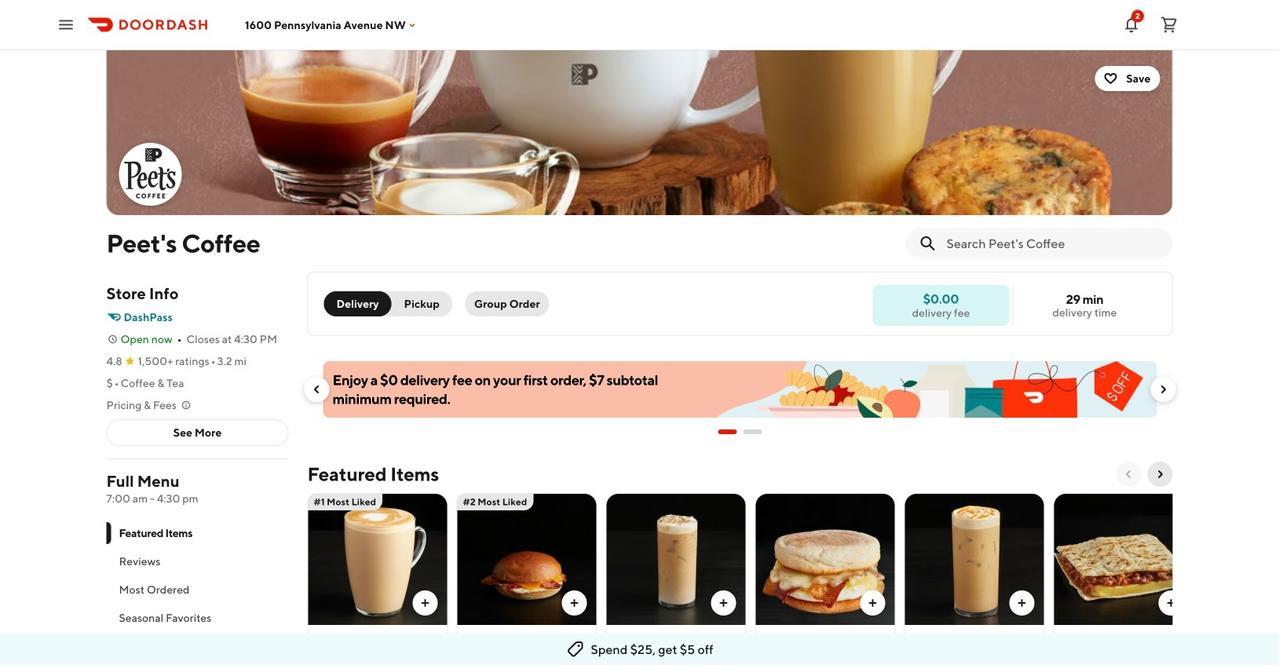 Task type: locate. For each thing, give the bounding box(es) containing it.
None radio
[[382, 292, 453, 317]]

heading
[[308, 462, 439, 487]]

4 add item to cart image from the left
[[867, 597, 880, 610]]

0 vertical spatial previous button of carousel image
[[311, 383, 323, 396]]

previous button of carousel image
[[311, 383, 323, 396], [1123, 468, 1136, 481]]

open menu image
[[57, 15, 75, 34]]

peet's coffee image
[[106, 50, 1174, 215], [121, 145, 180, 204]]

3 add item to cart image from the left
[[718, 597, 730, 610]]

chicken chorizo flatbread image
[[1055, 493, 1194, 625]]

5 add item to cart image from the left
[[1166, 597, 1178, 610]]

0 items, open order cart image
[[1161, 15, 1179, 34]]

None radio
[[324, 292, 392, 317]]

next button of carousel image
[[1158, 383, 1170, 396]]

2 add item to cart image from the left
[[568, 597, 581, 610]]

1 add item to cart image from the left
[[419, 597, 432, 610]]

add item to cart image
[[419, 597, 432, 610], [568, 597, 581, 610], [718, 597, 730, 610], [867, 597, 880, 610], [1166, 597, 1178, 610]]

next button of carousel image
[[1155, 468, 1167, 481]]

Item Search search field
[[947, 235, 1161, 252]]

1 vertical spatial previous button of carousel image
[[1123, 468, 1136, 481]]



Task type: describe. For each thing, give the bounding box(es) containing it.
add item to cart image for "turkey bacon & egg white sandwich" image
[[867, 597, 880, 610]]

order methods option group
[[324, 292, 453, 317]]

caffe latte image
[[308, 493, 447, 625]]

bacon cheddar brioche image
[[458, 493, 597, 625]]

1 horizontal spatial previous button of carousel image
[[1123, 468, 1136, 481]]

add item to cart image for iced caffe latte image
[[718, 597, 730, 610]]

add item to cart image
[[1016, 597, 1029, 610]]

add item to cart image for chicken chorizo flatbread image
[[1166, 597, 1178, 610]]

turkey bacon & egg white sandwich image
[[756, 493, 895, 625]]

notification bell image
[[1123, 15, 1142, 34]]

add item to cart image for caffe latte image
[[419, 597, 432, 610]]

0 horizontal spatial previous button of carousel image
[[311, 383, 323, 396]]

select promotional banner element
[[719, 418, 763, 446]]

add item to cart image for bacon cheddar brioche image
[[568, 597, 581, 610]]

iced caffe latte image
[[607, 493, 746, 625]]

iced caramel macchiato image
[[906, 493, 1045, 625]]



Task type: vqa. For each thing, say whether or not it's contained in the screenshot.
CHICK-FIL-A® CHICKEN BISCUIT MEAL image
no



